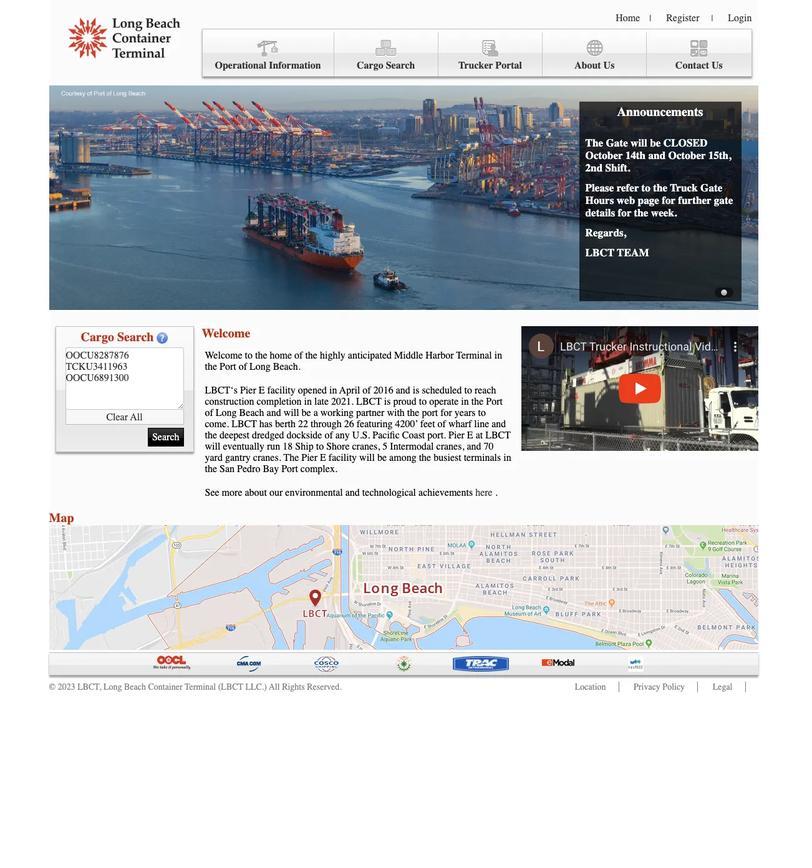 Task type: vqa. For each thing, say whether or not it's contained in the screenshot.
the rightmost The
yes



Task type: locate. For each thing, give the bounding box(es) containing it.
e left shore
[[320, 452, 326, 464]]

home link
[[616, 12, 640, 24]]

0 vertical spatial pier
[[240, 385, 256, 396]]

in inside welcome to the home of the highly anticipated middle harbor terminal in the port of long beach.
[[495, 350, 502, 361]]

for right details
[[618, 207, 632, 219]]

us for contact us
[[712, 60, 723, 71]]

cranes, left 5
[[352, 441, 380, 452]]

None submit
[[148, 428, 184, 447]]

2 horizontal spatial be
[[650, 137, 661, 149]]

1 october from the left
[[586, 149, 623, 162]]

1 | from the left
[[650, 13, 652, 24]]

reserved.
[[307, 682, 342, 693]]

and right 2016
[[396, 385, 410, 396]]

legal
[[713, 682, 733, 693]]

us for about us
[[604, 60, 615, 71]]

0 vertical spatial welcome
[[202, 326, 250, 341]]

in left late
[[304, 396, 312, 407]]

october up "please"
[[586, 149, 623, 162]]

lbct up featuring
[[356, 396, 382, 407]]

26
[[344, 419, 354, 430]]

see
[[205, 487, 219, 499]]

menu bar
[[202, 29, 752, 77]]

refer
[[617, 182, 639, 194]]

0 horizontal spatial pier
[[240, 385, 256, 396]]

1 horizontal spatial cranes,
[[437, 441, 465, 452]]

here link
[[476, 487, 493, 499]]

0 horizontal spatial long
[[104, 682, 122, 693]]

0 horizontal spatial e
[[259, 385, 265, 396]]

login
[[728, 12, 752, 24]]

the left truck
[[653, 182, 668, 194]]

lbct
[[586, 246, 615, 259], [356, 396, 382, 407], [232, 419, 257, 430], [486, 430, 511, 441]]

facility down beach.
[[267, 385, 296, 396]]

1 vertical spatial e
[[467, 430, 473, 441]]

dockside
[[287, 430, 322, 441]]

the left home in the left of the page
[[255, 350, 267, 361]]

register
[[667, 12, 700, 24]]

0 vertical spatial be
[[650, 137, 661, 149]]

gate up the shift.
[[606, 137, 628, 149]]

the right among
[[419, 452, 431, 464]]

© 2023 lbct, long beach container terminal (lbct llc.) all rights reserved.
[[49, 682, 342, 693]]

0 vertical spatial gate
[[606, 137, 628, 149]]

1 horizontal spatial october
[[669, 149, 706, 162]]

in
[[495, 350, 502, 361], [329, 385, 337, 396], [304, 396, 312, 407], [461, 396, 469, 407], [504, 452, 511, 464]]

0 horizontal spatial terminal
[[185, 682, 216, 693]]

0 vertical spatial all
[[130, 412, 143, 423]]

see more about our environmental and technological achievements here .
[[205, 487, 498, 499]]

1 horizontal spatial the
[[586, 137, 604, 149]]

with
[[387, 407, 405, 419]]

e left the at
[[467, 430, 473, 441]]

1 vertical spatial pier
[[449, 430, 465, 441]]

page
[[638, 194, 660, 207]]

port up lbct's
[[220, 361, 236, 373]]

cargo search inside menu bar
[[357, 60, 415, 71]]

and left technological on the bottom of the page
[[346, 487, 360, 499]]

beach inside lbct's pier e facility opened in april of 2016 and is scheduled to reach construction completion in late 2021.  lbct is proud to operate in the port of long beach and will be a working partner with the port for years to come.  lbct has berth 22 through 26 featuring 4200' feet of wharf line and the deepest dredged dockside of any u.s. pacific coast port. pier e at lbct will eventually run 18 ship to shore cranes, 5 intermodal cranes, and 70 yard gantry cranes. the pier e facility will be among the busiest terminals in the san pedro bay port complex.
[[239, 407, 264, 419]]

2 horizontal spatial port
[[486, 396, 503, 407]]

to right ship
[[316, 441, 324, 452]]

contact
[[676, 60, 710, 71]]

for right the page
[[662, 194, 676, 207]]

2 vertical spatial pier
[[302, 452, 318, 464]]

web
[[617, 194, 635, 207]]

is
[[413, 385, 420, 396], [384, 396, 391, 407]]

to
[[642, 182, 651, 194], [245, 350, 253, 361], [465, 385, 472, 396], [419, 396, 427, 407], [478, 407, 486, 419], [316, 441, 324, 452]]

and right line
[[492, 419, 506, 430]]

0 horizontal spatial us
[[604, 60, 615, 71]]

be left closed
[[650, 137, 661, 149]]

pedro
[[237, 464, 260, 475]]

| left login link
[[712, 13, 713, 24]]

0 horizontal spatial |
[[650, 13, 652, 24]]

1 horizontal spatial e
[[320, 452, 326, 464]]

busiest
[[434, 452, 462, 464]]

0 horizontal spatial cargo search
[[81, 330, 154, 344]]

years
[[455, 407, 476, 419]]

and
[[396, 385, 410, 396], [267, 407, 281, 419], [492, 419, 506, 430], [467, 441, 481, 452], [346, 487, 360, 499]]

please refer to the truck gate hours web page for further gate details for the week.
[[586, 182, 733, 219]]

lbct left has at top left
[[232, 419, 257, 430]]

any
[[336, 430, 350, 441]]

0 horizontal spatial all
[[130, 412, 143, 423]]

april
[[339, 385, 360, 396]]

0 vertical spatial long
[[250, 361, 271, 373]]

Enter container numbers and/ or booking numbers. text field
[[65, 348, 184, 410]]

dredged
[[252, 430, 284, 441]]

1 horizontal spatial gate
[[701, 182, 723, 194]]

facility
[[267, 385, 296, 396], [329, 452, 357, 464]]

0 vertical spatial search
[[386, 60, 415, 71]]

about us link
[[543, 32, 647, 77]]

port inside welcome to the home of the highly anticipated middle harbor terminal in the port of long beach.
[[220, 361, 236, 373]]

in up reach
[[495, 350, 502, 361]]

clear all button
[[65, 410, 184, 425]]

e up has at top left
[[259, 385, 265, 396]]

gate inside the gate will be closed october 14th and october 15th, 2nd shift.
[[606, 137, 628, 149]]

to right refer
[[642, 182, 651, 194]]

|
[[650, 13, 652, 24], [712, 13, 713, 24]]

0 horizontal spatial the
[[284, 452, 299, 464]]

2 october from the left
[[669, 149, 706, 162]]

gate right truck
[[701, 182, 723, 194]]

2 horizontal spatial pier
[[449, 430, 465, 441]]

home
[[616, 12, 640, 24]]

for right port
[[441, 407, 452, 419]]

0 horizontal spatial gate
[[606, 137, 628, 149]]

0 vertical spatial beach
[[239, 407, 264, 419]]

lbct's pier e facility opened in april of 2016 and is scheduled to reach construction completion in late 2021.  lbct is proud to operate in the port of long beach and will be a working partner with the port for years to come.  lbct has berth 22 through 26 featuring 4200' feet of wharf line and the deepest dredged dockside of any u.s. pacific coast port. pier e at lbct will eventually run 18 ship to shore cranes, 5 intermodal cranes, and 70 yard gantry cranes. the pier e facility will be among the busiest terminals in the san pedro bay port complex.
[[205, 385, 511, 475]]

1 vertical spatial all
[[269, 682, 280, 693]]

beach up dredged
[[239, 407, 264, 419]]

1 horizontal spatial cargo search
[[357, 60, 415, 71]]

in right late
[[329, 385, 337, 396]]

1 vertical spatial beach
[[124, 682, 146, 693]]

pier right port.
[[449, 430, 465, 441]]

us right about
[[604, 60, 615, 71]]

pier right lbct's
[[240, 385, 256, 396]]

to inside please refer to the truck gate hours web page for further gate details for the week.
[[642, 182, 651, 194]]

1 vertical spatial facility
[[329, 452, 357, 464]]

2 vertical spatial e
[[320, 452, 326, 464]]

1 horizontal spatial |
[[712, 13, 713, 24]]

1 horizontal spatial be
[[378, 452, 387, 464]]

1 vertical spatial the
[[284, 452, 299, 464]]

terminal inside welcome to the home of the highly anticipated middle harbor terminal in the port of long beach.
[[456, 350, 492, 361]]

us
[[604, 60, 615, 71], [712, 60, 723, 71]]

port right bay
[[282, 464, 298, 475]]

location
[[575, 682, 606, 693]]

1 vertical spatial terminal
[[185, 682, 216, 693]]

to inside welcome to the home of the highly anticipated middle harbor terminal in the port of long beach.
[[245, 350, 253, 361]]

terminal left (lbct
[[185, 682, 216, 693]]

1 vertical spatial gate
[[701, 182, 723, 194]]

1 us from the left
[[604, 60, 615, 71]]

long right lbct,
[[104, 682, 122, 693]]

terminal right harbor
[[456, 350, 492, 361]]

about
[[245, 487, 267, 499]]

2 vertical spatial be
[[378, 452, 387, 464]]

long down lbct's
[[216, 407, 237, 419]]

0 horizontal spatial cranes,
[[352, 441, 380, 452]]

for inside lbct's pier e facility opened in april of 2016 and is scheduled to reach construction completion in late 2021.  lbct is proud to operate in the port of long beach and will be a working partner with the port for years to come.  lbct has berth 22 through 26 featuring 4200' feet of wharf line and the deepest dredged dockside of any u.s. pacific coast port. pier e at lbct will eventually run 18 ship to shore cranes, 5 intermodal cranes, and 70 yard gantry cranes. the pier e facility will be among the busiest terminals in the san pedro bay port complex.
[[441, 407, 452, 419]]

welcome inside welcome to the home of the highly anticipated middle harbor terminal in the port of long beach.
[[205, 350, 242, 361]]

the up "2nd"
[[586, 137, 604, 149]]

0 horizontal spatial for
[[441, 407, 452, 419]]

cranes, down wharf
[[437, 441, 465, 452]]

contact us
[[676, 60, 723, 71]]

0 vertical spatial e
[[259, 385, 265, 396]]

be left among
[[378, 452, 387, 464]]

1 horizontal spatial port
[[282, 464, 298, 475]]

cranes.
[[253, 452, 281, 464]]

long left beach.
[[250, 361, 271, 373]]

1 horizontal spatial terminal
[[456, 350, 492, 361]]

lbct,
[[77, 682, 101, 693]]

home
[[270, 350, 292, 361]]

1 vertical spatial be
[[302, 407, 311, 419]]

gate
[[606, 137, 628, 149], [701, 182, 723, 194]]

be left 'a'
[[302, 407, 311, 419]]

the right 'run'
[[284, 452, 299, 464]]

e
[[259, 385, 265, 396], [467, 430, 473, 441], [320, 452, 326, 464]]

0 horizontal spatial port
[[220, 361, 236, 373]]

in right operate
[[461, 396, 469, 407]]

cargo search
[[357, 60, 415, 71], [81, 330, 154, 344]]

all right the clear
[[130, 412, 143, 423]]

trucker portal
[[459, 60, 522, 71]]

is left the proud on the top
[[384, 396, 391, 407]]

4200'
[[395, 419, 418, 430]]

facility down any
[[329, 452, 357, 464]]

0 vertical spatial terminal
[[456, 350, 492, 361]]

lbct team
[[586, 246, 649, 259]]

welcome for welcome to the home of the highly anticipated middle harbor terminal in the port of long beach.
[[205, 350, 242, 361]]

1 horizontal spatial long
[[216, 407, 237, 419]]

operational information
[[215, 60, 321, 71]]

the left week.
[[634, 207, 649, 219]]

0 horizontal spatial october
[[586, 149, 623, 162]]

cranes,
[[352, 441, 380, 452], [437, 441, 465, 452]]

2 us from the left
[[712, 60, 723, 71]]

policy
[[663, 682, 685, 693]]

| right home link
[[650, 13, 652, 24]]

all right llc.)
[[269, 682, 280, 693]]

2 vertical spatial long
[[104, 682, 122, 693]]

0 horizontal spatial cargo
[[81, 330, 114, 344]]

0 horizontal spatial facility
[[267, 385, 296, 396]]

through
[[311, 419, 342, 430]]

legal link
[[713, 682, 733, 693]]

welcome to the home of the highly anticipated middle harbor terminal in the port of long beach.
[[205, 350, 502, 373]]

the left san
[[205, 464, 217, 475]]

will left 5
[[360, 452, 375, 464]]

at
[[476, 430, 483, 441]]

regards,​
[[586, 227, 626, 239]]

to left reach
[[465, 385, 472, 396]]

be
[[650, 137, 661, 149], [302, 407, 311, 419], [378, 452, 387, 464]]

1 horizontal spatial beach
[[239, 407, 264, 419]]

0 vertical spatial port
[[220, 361, 236, 373]]

to left home in the left of the page
[[245, 350, 253, 361]]

2 horizontal spatial e
[[467, 430, 473, 441]]

2016
[[374, 385, 394, 396]]

0 horizontal spatial search
[[117, 330, 154, 344]]

beach left container
[[124, 682, 146, 693]]

will down announcements
[[631, 137, 648, 149]]

working
[[321, 407, 354, 419]]

0 vertical spatial cargo
[[357, 60, 384, 71]]

intermodal
[[390, 441, 434, 452]]

2 | from the left
[[712, 13, 713, 24]]

0 vertical spatial cargo search
[[357, 60, 415, 71]]

2 horizontal spatial long
[[250, 361, 271, 373]]

proud
[[393, 396, 417, 407]]

2 cranes, from the left
[[437, 441, 465, 452]]

22
[[298, 419, 308, 430]]

will down come.
[[205, 441, 221, 452]]

pier down "dockside"
[[302, 452, 318, 464]]

of right home in the left of the page
[[295, 350, 303, 361]]

1 horizontal spatial pier
[[302, 452, 318, 464]]

0 vertical spatial the
[[586, 137, 604, 149]]

0 vertical spatial facility
[[267, 385, 296, 396]]

2nd
[[586, 162, 603, 174]]

october up truck
[[669, 149, 706, 162]]

trucker portal link
[[439, 32, 543, 77]]

70
[[484, 441, 494, 452]]

1 horizontal spatial for
[[618, 207, 632, 219]]

1 vertical spatial search
[[117, 330, 154, 344]]

1 horizontal spatial us
[[712, 60, 723, 71]]

1 vertical spatial long
[[216, 407, 237, 419]]

1 horizontal spatial facility
[[329, 452, 357, 464]]

the inside the gate will be closed october 14th and october 15th, 2nd shift.
[[586, 137, 604, 149]]

eventually
[[223, 441, 265, 452]]

is left the scheduled
[[413, 385, 420, 396]]

middle
[[394, 350, 423, 361]]

us right contact
[[712, 60, 723, 71]]

port up line
[[486, 396, 503, 407]]

of down lbct's
[[205, 407, 213, 419]]

1 vertical spatial welcome
[[205, 350, 242, 361]]

2 horizontal spatial for
[[662, 194, 676, 207]]



Task type: describe. For each thing, give the bounding box(es) containing it.
hours
[[586, 194, 614, 207]]

will left 'a'
[[284, 407, 299, 419]]

details
[[586, 207, 615, 219]]

18
[[283, 441, 293, 452]]

operational
[[215, 60, 267, 71]]

to right "years"
[[478, 407, 486, 419]]

feet
[[420, 419, 435, 430]]

lbct down regards,​
[[586, 246, 615, 259]]

completion
[[257, 396, 302, 407]]

port
[[422, 407, 438, 419]]

port.
[[428, 430, 446, 441]]

cargo search link
[[334, 32, 439, 77]]

and left "70"
[[467, 441, 481, 452]]

the left the highly
[[305, 350, 318, 361]]

the up yard
[[205, 430, 217, 441]]

pacific
[[373, 430, 400, 441]]

further
[[678, 194, 712, 207]]

the inside lbct's pier e facility opened in april of 2016 and is scheduled to reach construction completion in late 2021.  lbct is proud to operate in the port of long beach and will be a working partner with the port for years to come.  lbct has berth 22 through 26 featuring 4200' feet of wharf line and the deepest dredged dockside of any u.s. pacific coast port. pier e at lbct will eventually run 18 ship to shore cranes, 5 intermodal cranes, and 70 yard gantry cranes. the pier e facility will be among the busiest terminals in the san pedro bay port complex.
[[284, 452, 299, 464]]

come.
[[205, 419, 229, 430]]

will inside the gate will be closed october 14th and october 15th, 2nd shift.
[[631, 137, 648, 149]]

gate inside please refer to the truck gate hours web page for further gate details for the week.
[[701, 182, 723, 194]]

(lbct
[[218, 682, 243, 693]]

all inside button
[[130, 412, 143, 423]]

lbct right the at
[[486, 430, 511, 441]]

construction
[[205, 396, 254, 407]]

1 horizontal spatial search
[[386, 60, 415, 71]]

berth
[[275, 419, 296, 430]]

a
[[314, 407, 318, 419]]

yard
[[205, 452, 223, 464]]

0 horizontal spatial beach
[[124, 682, 146, 693]]

1 vertical spatial cargo
[[81, 330, 114, 344]]

coast
[[402, 430, 425, 441]]

0 horizontal spatial be
[[302, 407, 311, 419]]

register link
[[667, 12, 700, 24]]

truck
[[670, 182, 698, 194]]

5
[[383, 441, 388, 452]]

2023
[[58, 682, 75, 693]]

team
[[617, 246, 649, 259]]

more
[[222, 487, 242, 499]]

partner
[[356, 407, 385, 419]]

shore
[[326, 441, 350, 452]]

map
[[49, 511, 74, 525]]

to right the proud on the top
[[419, 396, 427, 407]]

and up dredged
[[267, 407, 281, 419]]

1 cranes, from the left
[[352, 441, 380, 452]]

1 horizontal spatial all
[[269, 682, 280, 693]]

clear all
[[106, 412, 143, 423]]

1 horizontal spatial cargo
[[357, 60, 384, 71]]

rights
[[282, 682, 305, 693]]

reach
[[475, 385, 496, 396]]

the left port
[[407, 407, 420, 419]]

of up construction
[[239, 361, 247, 373]]

lbct's
[[205, 385, 238, 396]]

clear
[[106, 412, 128, 423]]

of left any
[[325, 430, 333, 441]]

1 vertical spatial port
[[486, 396, 503, 407]]

about us
[[575, 60, 615, 71]]

u.s.
[[352, 430, 370, 441]]

of right feet
[[438, 419, 446, 430]]

privacy policy link
[[634, 682, 685, 693]]

please
[[586, 182, 614, 194]]

deepest
[[220, 430, 250, 441]]

terminals
[[464, 452, 501, 464]]

welcome for welcome
[[202, 326, 250, 341]]

about
[[575, 60, 601, 71]]

location link
[[575, 682, 606, 693]]

0 horizontal spatial is
[[384, 396, 391, 407]]

login link
[[728, 12, 752, 24]]

scheduled
[[422, 385, 462, 396]]

san
[[220, 464, 235, 475]]

long inside lbct's pier e facility opened in april of 2016 and is scheduled to reach construction completion in late 2021.  lbct is proud to operate in the port of long beach and will be a working partner with the port for years to come.  lbct has berth 22 through 26 featuring 4200' feet of wharf line and the deepest dredged dockside of any u.s. pacific coast port. pier e at lbct will eventually run 18 ship to shore cranes, 5 intermodal cranes, and 70 yard gantry cranes. the pier e facility will be among the busiest terminals in the san pedro bay port complex.
[[216, 407, 237, 419]]

in right "70"
[[504, 452, 511, 464]]

among
[[389, 452, 417, 464]]

here
[[476, 487, 493, 499]]

of left 2016
[[363, 385, 371, 396]]

menu bar containing operational information
[[202, 29, 752, 77]]

2 vertical spatial port
[[282, 464, 298, 475]]

week.
[[651, 207, 677, 219]]

contact us link
[[647, 32, 752, 77]]

be inside the gate will be closed october 14th and october 15th, 2nd shift.
[[650, 137, 661, 149]]

gantry
[[225, 452, 251, 464]]

long inside welcome to the home of the highly anticipated middle harbor terminal in the port of long beach.
[[250, 361, 271, 373]]

14th and
[[626, 149, 666, 162]]

the up lbct's
[[205, 361, 217, 373]]

operate
[[429, 396, 459, 407]]

15th,
[[709, 149, 732, 162]]

anticipated
[[348, 350, 392, 361]]

has
[[259, 419, 273, 430]]

the gate will be closed october 14th and october 15th, 2nd shift.
[[586, 137, 732, 174]]

ship
[[295, 441, 314, 452]]

1 vertical spatial cargo search
[[81, 330, 154, 344]]

2021.
[[331, 396, 354, 407]]

shift.
[[606, 162, 630, 174]]

environmental
[[285, 487, 343, 499]]

announcements
[[618, 105, 704, 119]]

achievements
[[419, 487, 473, 499]]

privacy policy
[[634, 682, 685, 693]]

the up line
[[472, 396, 484, 407]]

1 horizontal spatial is
[[413, 385, 420, 396]]

complex.
[[301, 464, 338, 475]]

technological
[[362, 487, 416, 499]]

our
[[270, 487, 283, 499]]



